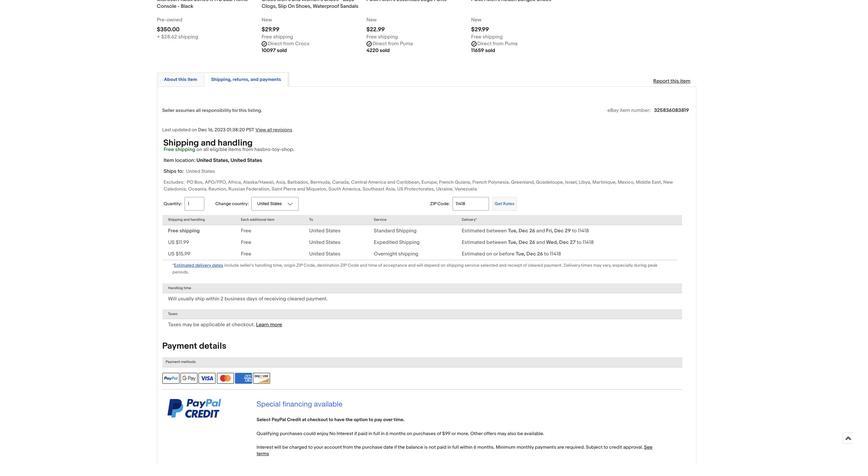 Task type: vqa. For each thing, say whether or not it's contained in the screenshot.
the top 'Ford'
no



Task type: locate. For each thing, give the bounding box(es) containing it.
africa,
[[228, 180, 242, 185]]

will down qualifying
[[274, 445, 282, 451]]

sandals
[[340, 3, 359, 10]]

1 vertical spatial taxes
[[168, 322, 181, 329]]

listing.
[[248, 108, 262, 114]]

will left depend
[[417, 263, 423, 268]]

1 horizontal spatial $29.99 text field
[[472, 26, 489, 33]]

dec left 29
[[555, 228, 564, 234]]

2 new text field from the left
[[367, 17, 377, 24]]

payment up 'payment methods'
[[162, 342, 197, 352]]

from inside text box
[[283, 41, 294, 47]]

$28.62
[[161, 34, 177, 40]]

0 horizontal spatial paid
[[358, 431, 368, 437]]

2 between from the top
[[487, 239, 507, 246]]

ebay item number: 325836083819
[[608, 107, 690, 114]]

shipping and handling
[[168, 218, 205, 222]]

direct for 10097
[[268, 41, 282, 47]]

be for taxes may be applicable at checkout. learn more
[[193, 322, 199, 329]]

within left "2" in the bottom of the page
[[206, 296, 220, 303]]

1 horizontal spatial direct
[[373, 41, 387, 47]]

also
[[508, 431, 517, 437]]

israel,
[[565, 180, 578, 185]]

ships
[[164, 168, 177, 175]]

2 vertical spatial 11418
[[550, 251, 562, 258]]

quantity:
[[164, 201, 182, 207]]

get
[[495, 202, 503, 207]]

1 vertical spatial be
[[518, 431, 523, 437]]

1 horizontal spatial payment.
[[545, 263, 563, 268]]

1 free shipping text field from the left
[[367, 34, 398, 41]]

1 vertical spatial payment
[[166, 360, 180, 365]]

0 vertical spatial payment
[[162, 342, 197, 352]]

1 vertical spatial between
[[487, 239, 507, 246]]

$29.99 up free shipping text box
[[262, 26, 280, 33]]

in up purchase
[[369, 431, 373, 437]]

0 horizontal spatial handling
[[191, 218, 205, 222]]

0 horizontal spatial payment.
[[306, 296, 328, 303]]

0 vertical spatial tue,
[[508, 228, 518, 234]]

1 horizontal spatial purchases
[[414, 431, 436, 437]]

$29.99 text field for direct from puma
[[472, 26, 489, 33]]

2 horizontal spatial in
[[448, 445, 452, 451]]

taxes may be applicable at checkout. learn more
[[168, 322, 282, 329]]

0 horizontal spatial interest
[[257, 445, 273, 451]]

zip right origin
[[297, 263, 303, 268]]

shipping up free shipping
[[168, 218, 183, 222]]

purchases up is at the bottom of the page
[[414, 431, 436, 437]]

1 vertical spatial time
[[184, 286, 191, 291]]

1 horizontal spatial $29.99
[[472, 26, 489, 33]]

or left before
[[494, 251, 498, 258]]

2 direct from puma text field from the left
[[478, 41, 518, 47]]

vary,
[[603, 263, 612, 268]]

item right the report
[[681, 78, 691, 85]]

on inside shipping and handling free shipping on all eligible items from hasbro-toy-shop.
[[197, 147, 202, 153]]

2 french from the left
[[473, 180, 487, 185]]

2 $29.99 from the left
[[472, 26, 489, 33]]

time down overnight
[[369, 263, 377, 268]]

1 vertical spatial all
[[267, 127, 272, 133]]

full down more. on the right of page
[[453, 445, 459, 451]]

1 vertical spatial crocs
[[295, 41, 310, 47]]

0 horizontal spatial time
[[184, 286, 191, 291]]

$29.99 up the 11659
[[472, 26, 489, 33]]

special financing available
[[257, 400, 343, 409]]

direct up 4220 sold
[[373, 41, 387, 47]]

all
[[196, 108, 201, 114], [267, 127, 272, 133], [204, 147, 209, 153]]

1 vertical spatial us
[[168, 239, 175, 246]]

1 new text field from the left
[[262, 17, 272, 24]]

learn
[[256, 322, 269, 329]]

purchases
[[280, 431, 303, 437], [414, 431, 436, 437]]

1 horizontal spatial payments
[[535, 445, 557, 451]]

1 horizontal spatial or
[[494, 251, 498, 258]]

new $22.99 free shipping
[[367, 17, 398, 40]]

Free shipping text field
[[262, 34, 293, 41]]

shipping up expedited shipping
[[396, 228, 417, 234]]

to right 27
[[577, 239, 582, 246]]

view all revisions link
[[254, 127, 293, 133]]

2 taxes from the top
[[168, 322, 181, 329]]

guiana,
[[455, 180, 472, 185]]

*
[[173, 263, 174, 268]]

on right depend
[[441, 263, 446, 268]]

1 horizontal spatial will
[[417, 263, 423, 268]]

or right $99
[[452, 431, 456, 437]]

2 vertical spatial all
[[204, 147, 209, 153]]

0 vertical spatial 26
[[530, 228, 536, 234]]

free shipping text field down $22.99 text box
[[367, 34, 398, 41]]

service
[[465, 263, 480, 268]]

new inside the "po box, apo/fpo, africa, alaska/hawaii, asia, barbados, bermuda, canada, central america and caribbean, europe, french guiana, french polynesia, greenland, guadeloupe, israel, libya, martinique, mexico, middle east, new caledonia, oceania, reunion, russian federation, saint pierre and miquelon, south america, southeast asia, us protectorates, ukraine, venezuela"
[[664, 180, 673, 185]]

this right about
[[179, 77, 187, 83]]

be left charged
[[283, 445, 288, 451]]

sold for 11659 sold
[[486, 47, 496, 54]]

$29.99 text field up free shipping text box
[[262, 26, 280, 33]]

during
[[634, 263, 647, 268]]

women's
[[302, 0, 323, 3]]

handling left time, on the bottom of page
[[255, 263, 272, 268]]

shipping right $28.62
[[178, 34, 198, 40]]

shipping, returns, and payments button
[[211, 76, 281, 83]]

interest
[[337, 431, 354, 437], [257, 445, 273, 451]]

0 vertical spatial cleared
[[528, 263, 544, 268]]

microsoft
[[157, 0, 179, 3]]

tab list
[[157, 71, 697, 87]]

3 direct from the left
[[478, 41, 492, 47]]

1 horizontal spatial paid
[[437, 445, 447, 451]]

1 $29.99 text field from the left
[[262, 26, 280, 33]]

pierre
[[284, 187, 296, 192]]

2 direct from the left
[[373, 41, 387, 47]]

26 down estimated between tue, dec 26 and wed, dec 27 to 11418
[[538, 251, 543, 258]]

new $29.99 free shipping up direct from crocs on the left
[[262, 17, 293, 40]]

0 horizontal spatial will
[[274, 445, 282, 451]]

new for 11659 sold
[[472, 17, 482, 23]]

about this item
[[164, 77, 197, 83]]

0 horizontal spatial if
[[355, 431, 357, 437]]

26 down estimated between tue, dec 26 and fri, dec 29 to 11418
[[530, 239, 536, 246]]

1 direct from the left
[[268, 41, 282, 47]]

free inside new $22.99 free shipping
[[367, 34, 377, 40]]

new text field up $22.99 text box
[[367, 17, 377, 24]]

zip
[[430, 201, 437, 207], [297, 263, 303, 268], [341, 263, 347, 268]]

monthly
[[517, 445, 534, 451]]

at
[[226, 322, 231, 329], [302, 418, 307, 423]]

view
[[256, 127, 266, 133]]

be right also
[[518, 431, 523, 437]]

direct from puma up 11659 sold
[[478, 41, 518, 47]]

0 vertical spatial handling
[[218, 138, 253, 149]]

returns,
[[233, 77, 250, 83]]

seller's
[[240, 263, 254, 268]]

shipping inside shipping and handling free shipping on all eligible items from hasbro-toy-shop.
[[175, 147, 195, 153]]

the right date
[[398, 445, 405, 451]]

1 puma from the left
[[400, 41, 413, 47]]

all right view
[[267, 127, 272, 133]]

minimum
[[496, 445, 516, 451]]

item for report this item
[[681, 78, 691, 85]]

$22.99 text field
[[367, 26, 385, 33]]

will
[[417, 263, 423, 268], [274, 445, 282, 451]]

depend
[[424, 263, 440, 268]]

1 horizontal spatial new $29.99 free shipping
[[472, 17, 503, 40]]

central
[[351, 180, 367, 185]]

1 direct from puma text field from the left
[[373, 41, 413, 47]]

1 horizontal spatial -
[[340, 0, 342, 3]]

shipping
[[163, 138, 199, 149], [168, 218, 183, 222], [396, 228, 417, 234], [399, 239, 420, 246]]

2 horizontal spatial this
[[671, 78, 680, 85]]

united
[[197, 158, 212, 164], [231, 158, 246, 164], [186, 169, 200, 175], [309, 228, 325, 234], [309, 239, 325, 246], [309, 251, 325, 258]]

handling for shipping and handling free shipping on all eligible items from hasbro-toy-shop.
[[218, 138, 253, 149]]

europe,
[[422, 180, 438, 185]]

shipping left service
[[447, 263, 464, 268]]

1 horizontal spatial 6
[[474, 445, 477, 451]]

on
[[288, 3, 295, 10]]

direct
[[268, 41, 282, 47], [373, 41, 387, 47], [478, 41, 492, 47]]

no
[[330, 431, 336, 437]]

learn more link
[[256, 322, 282, 329]]

2 vertical spatial us
[[168, 251, 175, 258]]

standard shipping
[[374, 228, 417, 234]]

payments down 10097
[[260, 77, 281, 83]]

new text field down 'clogs,'
[[262, 17, 272, 24]]

dec
[[198, 127, 207, 133], [519, 228, 529, 234], [555, 228, 564, 234], [519, 239, 529, 246], [560, 239, 569, 246], [527, 251, 536, 258]]

united states
[[186, 169, 215, 175], [309, 228, 341, 234], [309, 239, 341, 246], [309, 251, 341, 258]]

free shipping text field up 11659 sold
[[472, 34, 503, 41]]

overnight shipping
[[374, 251, 419, 258]]

men's
[[277, 0, 291, 3]]

0 horizontal spatial $29.99
[[262, 26, 280, 33]]

owned
[[167, 17, 183, 23]]

time inside include seller's handling time, origin zip code, destination zip code and time of acceptance and will depend on shipping service selected and receipt of cleared payment. delivery times may vary, especially during peak periods.
[[369, 263, 377, 268]]

code
[[348, 263, 359, 268]]

4220 sold text field
[[367, 47, 390, 54]]

2 horizontal spatial direct
[[478, 41, 492, 47]]

shipping inside pre-owned $350.00 + $28.62 shipping
[[178, 34, 198, 40]]

1 sold from the left
[[277, 47, 287, 54]]

may inside include seller's handling time, origin zip code, destination zip code and time of acceptance and will depend on shipping service selected and receipt of cleared payment. delivery times may vary, especially during peak periods.
[[594, 263, 602, 268]]

us up *
[[168, 251, 175, 258]]

this right the report
[[671, 78, 680, 85]]

2 free shipping text field from the left
[[472, 34, 503, 41]]

be left applicable
[[193, 322, 199, 329]]

3 new text field from the left
[[472, 17, 482, 24]]

1 horizontal spatial be
[[283, 445, 288, 451]]

toy-
[[273, 147, 282, 153]]

cleared inside include seller's handling time, origin zip code, destination zip code and time of acceptance and will depend on shipping service selected and receipt of cleared payment. delivery times may vary, especially during peak periods.
[[528, 263, 544, 268]]

visa image
[[199, 373, 216, 384]]

states for shipping
[[326, 228, 341, 234]]

report this item
[[654, 78, 691, 85]]

us for overnight
[[168, 251, 175, 258]]

1 horizontal spatial french
[[473, 180, 487, 185]]

11418 right 27
[[583, 239, 594, 246]]

puma for $29.99
[[505, 41, 518, 47]]

11418 right 29
[[578, 228, 590, 234]]

6 left months
[[386, 431, 389, 437]]

dates
[[212, 263, 223, 268]]

0 horizontal spatial this
[[179, 77, 187, 83]]

greenland,
[[511, 180, 535, 185]]

1 vertical spatial tue,
[[508, 239, 518, 246]]

2 horizontal spatial new text field
[[472, 17, 482, 24]]

0 vertical spatial within
[[206, 296, 220, 303]]

microsoft xbox series x 1tb ssd home console - black
[[157, 0, 248, 10]]

item location: united states, united states
[[164, 158, 262, 164]]

0 horizontal spatial direct from puma
[[373, 41, 413, 47]]

united states for overnight shipping
[[309, 251, 341, 258]]

1 between from the top
[[487, 228, 507, 234]]

google pay image
[[181, 373, 198, 384]]

tue, up estimated on or before tue, dec 26 to 11418
[[508, 239, 518, 246]]

master card image
[[217, 373, 234, 384]]

time up usually
[[184, 286, 191, 291]]

1 vertical spatial or
[[452, 431, 456, 437]]

Quantity: text field
[[185, 197, 205, 211]]

shipping up include seller's handling time, origin zip code, destination zip code and time of acceptance and will depend on shipping service selected and receipt of cleared payment. delivery times may vary, especially during peak periods.
[[399, 251, 419, 258]]

0 vertical spatial between
[[487, 228, 507, 234]]

1 horizontal spatial all
[[204, 147, 209, 153]]

0 vertical spatial be
[[193, 322, 199, 329]]

handling inside include seller's handling time, origin zip code, destination zip code and time of acceptance and will depend on shipping service selected and receipt of cleared payment. delivery times may vary, especially during peak periods.
[[255, 263, 272, 268]]

Direct from Puma text field
[[373, 41, 413, 47], [478, 41, 518, 47]]

direct up 11659 sold
[[478, 41, 492, 47]]

on inside include seller's handling time, origin zip code, destination zip code and time of acceptance and will depend on shipping service selected and receipt of cleared payment. delivery times may vary, especially during peak periods.
[[441, 263, 446, 268]]

2 horizontal spatial the
[[398, 445, 405, 451]]

pre-owned $350.00 + $28.62 shipping
[[157, 17, 198, 40]]

0 horizontal spatial free shipping text field
[[367, 34, 398, 41]]

from up 4220 sold
[[388, 41, 399, 47]]

2 vertical spatial may
[[498, 431, 507, 437]]

between for estimated between tue, dec 26 and wed, dec 27 to 11418
[[487, 239, 507, 246]]

2 direct from puma from the left
[[478, 41, 518, 47]]

0 vertical spatial paid
[[358, 431, 368, 437]]

0 horizontal spatial $29.99 text field
[[262, 26, 280, 33]]

new right east,
[[664, 180, 673, 185]]

1 horizontal spatial if
[[394, 445, 397, 451]]

2 sold from the left
[[380, 47, 390, 54]]

1 direct from puma from the left
[[373, 41, 413, 47]]

peak
[[648, 263, 658, 268]]

date
[[384, 445, 393, 451]]

sold right the 11659
[[486, 47, 496, 54]]

the left purchase
[[354, 445, 361, 451]]

0 vertical spatial at
[[226, 322, 231, 329]]

this inside button
[[179, 77, 187, 83]]

pst
[[246, 127, 254, 133]]

direct from puma text field for $29.99
[[478, 41, 518, 47]]

item right about
[[188, 77, 197, 83]]

shipping,
[[211, 77, 232, 83]]

325836083819
[[655, 107, 690, 114]]

estimated for estimated on or before tue, dec 26 to 11418
[[462, 251, 486, 258]]

0 vertical spatial 6
[[386, 431, 389, 437]]

1 horizontal spatial full
[[453, 445, 459, 451]]

and inside crocs men's and women's shoes - baya clogs, slip on shoes, waterproof sandals
[[292, 0, 301, 3]]

paypal image
[[162, 373, 179, 384]]

mexico,
[[618, 180, 635, 185]]

be for interest will be charged to your account from the purchase date if the balance is not paid in full within 6 months. minimum monthly payments are required. subject to credit approval.
[[283, 445, 288, 451]]

sold for 10097 sold
[[277, 47, 287, 54]]

26 for wed,
[[530, 239, 536, 246]]

3 sold from the left
[[486, 47, 496, 54]]

handling down 01:38:20
[[218, 138, 253, 149]]

1 new $29.99 free shipping from the left
[[262, 17, 293, 40]]

could
[[304, 431, 316, 437]]

1 taxes from the top
[[168, 312, 178, 317]]

0 horizontal spatial or
[[452, 431, 456, 437]]

2 $29.99 text field from the left
[[472, 26, 489, 33]]

1 $29.99 from the left
[[262, 26, 280, 33]]

all right assumes
[[196, 108, 201, 114]]

cleared right receipt
[[528, 263, 544, 268]]

from inside shipping and handling free shipping on all eligible items from hasbro-toy-shop.
[[243, 147, 253, 153]]

french up venezuela
[[473, 180, 487, 185]]

about this item button
[[164, 76, 197, 83]]

1 horizontal spatial crocs
[[295, 41, 310, 47]]

zip left the code
[[341, 263, 347, 268]]

new down 'clogs,'
[[262, 17, 272, 23]]

select
[[257, 418, 271, 423]]

destination
[[317, 263, 340, 268]]

black
[[181, 3, 194, 10]]

1 horizontal spatial direct from puma text field
[[478, 41, 518, 47]]

- left black
[[178, 3, 180, 10]]

ukraine,
[[436, 187, 454, 192]]

number:
[[632, 107, 651, 114]]

sold down direct from crocs on the left
[[277, 47, 287, 54]]

1 vertical spatial 26
[[530, 239, 536, 246]]

from for 11659 sold
[[493, 41, 504, 47]]

0 vertical spatial taxes
[[168, 312, 178, 317]]

0 vertical spatial will
[[417, 263, 423, 268]]

2 horizontal spatial sold
[[486, 47, 496, 54]]

1 horizontal spatial interest
[[337, 431, 354, 437]]

and down 16,
[[201, 138, 216, 149]]

2 puma from the left
[[505, 41, 518, 47]]

last updated on dec 16, 2023 01:38:20 pst view all revisions
[[162, 127, 293, 133]]

shipping up direct from crocs on the left
[[273, 34, 293, 40]]

may left vary,
[[594, 263, 602, 268]]

2 vertical spatial be
[[283, 445, 288, 451]]

4220 sold
[[367, 47, 390, 54]]

asia, down america
[[386, 187, 396, 192]]

estimated for estimated between tue, dec 26 and wed, dec 27 to 11418
[[462, 239, 486, 246]]

0 horizontal spatial direct from puma text field
[[373, 41, 413, 47]]

within
[[206, 296, 220, 303], [460, 445, 473, 451]]

0 horizontal spatial all
[[196, 108, 201, 114]]

Direct from Crocs text field
[[268, 41, 310, 47]]

if right date
[[394, 445, 397, 451]]

crocs inside crocs men's and women's shoes - baya clogs, slip on shoes, waterproof sandals
[[262, 0, 276, 3]]

0 vertical spatial us
[[397, 187, 404, 192]]

1 vertical spatial payments
[[535, 445, 557, 451]]

this right the for
[[239, 108, 247, 114]]

shipping up 11659 sold
[[483, 34, 503, 40]]

2 new $29.99 free shipping from the left
[[472, 17, 503, 40]]

0 vertical spatial full
[[374, 431, 380, 437]]

2 horizontal spatial all
[[267, 127, 272, 133]]

sold for 4220 sold
[[380, 47, 390, 54]]

new inside new $22.99 free shipping
[[367, 17, 377, 23]]

1 horizontal spatial zip
[[341, 263, 347, 268]]

$29.99 text field up the 11659
[[472, 26, 489, 33]]

1 horizontal spatial time
[[369, 263, 377, 268]]

and right returns,
[[251, 77, 259, 83]]

1 horizontal spatial asia,
[[386, 187, 396, 192]]

item inside button
[[188, 77, 197, 83]]

2 horizontal spatial handling
[[255, 263, 272, 268]]

$29.99 text field
[[262, 26, 280, 33], [472, 26, 489, 33]]

from up 11659 sold
[[493, 41, 504, 47]]

26 up estimated between tue, dec 26 and wed, dec 27 to 11418
[[530, 228, 536, 234]]

to left "credit"
[[604, 445, 609, 451]]

more.
[[457, 431, 470, 437]]

from
[[283, 41, 294, 47], [388, 41, 399, 47], [493, 41, 504, 47], [243, 147, 253, 153], [343, 445, 353, 451]]

us down caribbean,
[[397, 187, 404, 192]]

shipping down $22.99 text box
[[378, 34, 398, 40]]

purchases down credit
[[280, 431, 303, 437]]

0 horizontal spatial purchases
[[280, 431, 303, 437]]

1 vertical spatial at
[[302, 418, 307, 423]]

handling for include seller's handling time, origin zip code, destination zip code and time of acceptance and will depend on shipping service selected and receipt of cleared payment. delivery times may vary, especially during peak periods.
[[255, 263, 272, 268]]

10097
[[262, 47, 276, 54]]

service
[[374, 218, 387, 222]]

handling inside shipping and handling free shipping on all eligible items from hasbro-toy-shop.
[[218, 138, 253, 149]]

payments left are
[[535, 445, 557, 451]]

New text field
[[262, 17, 272, 24], [367, 17, 377, 24], [472, 17, 482, 24]]

crocs right free shipping text box
[[295, 41, 310, 47]]

eligible
[[210, 147, 227, 153]]

$29.99 for direct from puma
[[472, 26, 489, 33]]

1 horizontal spatial new text field
[[367, 17, 377, 24]]

29
[[565, 228, 571, 234]]

terms
[[257, 452, 269, 457]]

interest up terms
[[257, 445, 273, 451]]

$29.99 text field for direct from crocs
[[262, 26, 280, 33]]

from right items
[[243, 147, 253, 153]]

direct inside direct from crocs text box
[[268, 41, 282, 47]]

0 horizontal spatial payments
[[260, 77, 281, 83]]

$11.99
[[176, 239, 189, 246]]

0 horizontal spatial full
[[374, 431, 380, 437]]

tue, up receipt
[[516, 251, 526, 258]]

direct from puma
[[373, 41, 413, 47], [478, 41, 518, 47]]

see
[[645, 445, 653, 451]]

1 horizontal spatial sold
[[380, 47, 390, 54]]

Free shipping text field
[[367, 34, 398, 41], [472, 34, 503, 41]]

1 horizontal spatial within
[[460, 445, 473, 451]]

if down option
[[355, 431, 357, 437]]



Task type: describe. For each thing, give the bounding box(es) containing it.
shipping inside shipping and handling free shipping on all eligible items from hasbro-toy-shop.
[[163, 138, 199, 149]]

payment for payment details
[[162, 342, 197, 352]]

financing
[[283, 400, 312, 409]]

fri,
[[547, 228, 554, 234]]

item for about this item
[[188, 77, 197, 83]]

0 horizontal spatial at
[[226, 322, 231, 329]]

enjoy
[[317, 431, 329, 437]]

excludes:
[[164, 180, 185, 185]]

new for 4220 sold
[[367, 17, 377, 23]]

of right days
[[259, 296, 263, 303]]

to:
[[178, 168, 184, 175]]

xbox
[[181, 0, 193, 3]]

direct for 4220
[[373, 41, 387, 47]]

shipping down shipping and handling
[[180, 228, 200, 234]]

this for about
[[179, 77, 187, 83]]

of left $99
[[437, 431, 441, 437]]

special
[[257, 400, 281, 409]]

2 vertical spatial 26
[[538, 251, 543, 258]]

11418 for estimated between tue, dec 26 and wed, dec 27 to 11418
[[583, 239, 594, 246]]

and right the code
[[360, 263, 368, 268]]

0 vertical spatial if
[[355, 431, 357, 437]]

2
[[221, 296, 224, 303]]

receiving
[[265, 296, 286, 303]]

and left fri,
[[537, 228, 545, 234]]

between for estimated between tue, dec 26 and fri, dec 29 to 11418
[[487, 228, 507, 234]]

1 vertical spatial asia,
[[386, 187, 396, 192]]

and inside shipping and handling free shipping on all eligible items from hasbro-toy-shop.
[[201, 138, 216, 149]]

dec left 16,
[[198, 127, 207, 133]]

dec up estimated between tue, dec 26 and wed, dec 27 to 11418
[[519, 228, 529, 234]]

us for expedited
[[168, 239, 175, 246]]

1 vertical spatial will
[[274, 445, 282, 451]]

direct from puma for $22.99
[[373, 41, 413, 47]]

taxes for taxes
[[168, 312, 178, 317]]

states for $15.99
[[326, 251, 341, 258]]

code:
[[438, 201, 450, 207]]

and inside button
[[251, 77, 259, 83]]

1 vertical spatial 6
[[474, 445, 477, 451]]

1 vertical spatial if
[[394, 445, 397, 451]]

shipping inside include seller's handling time, origin zip code, destination zip code and time of acceptance and will depend on shipping service selected and receipt of cleared payment. delivery times may vary, especially during peak periods.
[[447, 263, 464, 268]]

barbados,
[[288, 180, 309, 185]]

payment methods
[[166, 360, 196, 365]]

time.
[[394, 418, 405, 423]]

and left receipt
[[500, 263, 507, 268]]

to left 'have'
[[329, 418, 334, 423]]

11659 sold text field
[[472, 47, 496, 54]]

rates
[[504, 202, 515, 207]]

are
[[558, 445, 565, 451]]

new $29.99 free shipping for direct from puma
[[472, 17, 503, 40]]

series
[[194, 0, 209, 3]]

to down wed,
[[545, 251, 549, 258]]

0 horizontal spatial asia,
[[276, 180, 287, 185]]

$350.00
[[157, 26, 180, 33]]

ZIP Code: text field
[[453, 197, 489, 211]]

america,
[[342, 187, 362, 192]]

direct from puma for $29.99
[[478, 41, 518, 47]]

polynesia,
[[489, 180, 510, 185]]

us $15.99
[[168, 251, 190, 258]]

tue, for wed, dec 27
[[508, 239, 518, 246]]

0 horizontal spatial the
[[346, 418, 353, 423]]

estimated for estimated between tue, dec 26 and fri, dec 29 to 11418
[[462, 228, 486, 234]]

item right "ebay" on the right of the page
[[620, 107, 631, 114]]

payment. inside include seller's handling time, origin zip code, destination zip code and time of acceptance and will depend on shipping service selected and receipt of cleared payment. delivery times may vary, especially during peak periods.
[[545, 263, 563, 268]]

on right updated
[[192, 127, 197, 133]]

united states for expedited shipping
[[309, 239, 341, 246]]

tab list containing about this item
[[157, 71, 697, 87]]

item for each additional item
[[267, 218, 275, 222]]

$350.00 text field
[[157, 26, 180, 33]]

applicable
[[201, 322, 225, 329]]

states for $11.99
[[326, 239, 341, 246]]

us $11.99
[[168, 239, 189, 246]]

dec down estimated between tue, dec 26 and fri, dec 29 to 11418
[[519, 239, 529, 246]]

10097 sold text field
[[262, 47, 287, 54]]

handling
[[168, 286, 183, 291]]

states,
[[213, 158, 230, 164]]

expedited
[[374, 239, 398, 246]]

1 horizontal spatial at
[[302, 418, 307, 423]]

russian
[[229, 187, 245, 192]]

payments inside button
[[260, 77, 281, 83]]

will inside include seller's handling time, origin zip code, destination zip code and time of acceptance and will depend on shipping service selected and receipt of cleared payment. delivery times may vary, especially during peak periods.
[[417, 263, 423, 268]]

on right months
[[407, 431, 412, 437]]

handling for shipping and handling
[[191, 218, 205, 222]]

to left the your
[[309, 445, 313, 451]]

and left wed,
[[537, 239, 545, 246]]

all inside shipping and handling free shipping on all eligible items from hasbro-toy-shop.
[[204, 147, 209, 153]]

10097 sold
[[262, 47, 287, 54]]

1 horizontal spatial in
[[381, 431, 385, 437]]

ebay
[[608, 107, 619, 114]]

american express image
[[235, 373, 252, 384]]

2 horizontal spatial zip
[[430, 201, 437, 207]]

from right account
[[343, 445, 353, 451]]

venezuela
[[455, 187, 477, 192]]

1 purchases from the left
[[280, 431, 303, 437]]

crocs inside text box
[[295, 41, 310, 47]]

2 purchases from the left
[[414, 431, 436, 437]]

0 horizontal spatial cleared
[[287, 296, 305, 303]]

delivery*
[[462, 218, 477, 222]]

qualifying purchases could enjoy no interest if paid in full in 6 months on purchases of $99 or more. other offers may also be available.
[[257, 431, 545, 437]]

and down barbados,
[[297, 187, 305, 192]]

this for report
[[671, 78, 680, 85]]

more
[[270, 322, 282, 329]]

payment details
[[162, 342, 227, 352]]

1 vertical spatial payment.
[[306, 296, 328, 303]]

payment for payment methods
[[166, 360, 180, 365]]

each
[[241, 218, 249, 222]]

direct from crocs
[[268, 41, 310, 47]]

other
[[471, 431, 483, 437]]

martinique,
[[593, 180, 617, 185]]

oceania,
[[188, 187, 208, 192]]

dec left 27
[[560, 239, 569, 246]]

receipt
[[508, 263, 522, 268]]

of down overnight
[[378, 263, 382, 268]]

to left "pay"
[[369, 418, 374, 423]]

1 vertical spatial within
[[460, 445, 473, 451]]

free shipping text field for $29.99
[[472, 34, 503, 41]]

1 horizontal spatial may
[[498, 431, 507, 437]]

see terms link
[[257, 445, 653, 457]]

11659
[[472, 47, 484, 54]]

taxes for taxes may be applicable at checkout. learn more
[[168, 322, 181, 329]]

box,
[[195, 180, 204, 185]]

purchase
[[362, 445, 383, 451]]

01:38:20
[[227, 127, 245, 133]]

direct from puma text field for $22.99
[[373, 41, 413, 47]]

delivery
[[195, 263, 211, 268]]

0 horizontal spatial within
[[206, 296, 220, 303]]

puma for $22.99
[[400, 41, 413, 47]]

and right the acceptance
[[408, 263, 416, 268]]

will
[[168, 296, 177, 303]]

qualifying
[[257, 431, 279, 437]]

from for 4220 sold
[[388, 41, 399, 47]]

free inside shipping and handling free shipping on all eligible items from hasbro-toy-shop.
[[164, 147, 174, 153]]

estimated on or before tue, dec 26 to 11418
[[462, 251, 562, 258]]

1 horizontal spatial this
[[239, 108, 247, 114]]

direct for 11659
[[478, 41, 492, 47]]

- inside microsoft xbox series x 1tb ssd home console - black
[[178, 3, 180, 10]]

additional
[[250, 218, 266, 222]]

tue, for fri, dec 29
[[508, 228, 518, 234]]

before
[[499, 251, 515, 258]]

your
[[314, 445, 323, 451]]

11418 for estimated between tue, dec 26 and fri, dec 29 to 11418
[[578, 228, 590, 234]]

Pre-owned text field
[[157, 17, 183, 24]]

dec down estimated between tue, dec 26 and wed, dec 27 to 11418
[[527, 251, 536, 258]]

0 horizontal spatial 6
[[386, 431, 389, 437]]

and right america
[[388, 180, 396, 185]]

2 vertical spatial tue,
[[516, 251, 526, 258]]

canada,
[[332, 180, 350, 185]]

credit
[[287, 418, 301, 423]]

to right 29
[[572, 228, 577, 234]]

days
[[247, 296, 258, 303]]

new text field for 11659 sold
[[472, 17, 482, 24]]

get rates button
[[493, 197, 517, 211]]

ship
[[195, 296, 205, 303]]

us inside the "po box, apo/fpo, africa, alaska/hawaii, asia, barbados, bermuda, canada, central america and caribbean, europe, french guiana, french polynesia, greenland, guadeloupe, israel, libya, martinique, mexico, middle east, new caledonia, oceania, reunion, russian federation, saint pierre and miquelon, south america, southeast asia, us protectorates, ukraine, venezuela"
[[397, 187, 404, 192]]

shipping inside new $22.99 free shipping
[[378, 34, 398, 40]]

have
[[335, 418, 345, 423]]

$15.99
[[176, 251, 190, 258]]

1 horizontal spatial the
[[354, 445, 361, 451]]

each additional item
[[241, 218, 275, 222]]

clogs,
[[262, 3, 277, 10]]

times
[[582, 263, 593, 268]]

new $29.99 free shipping for direct from crocs
[[262, 17, 293, 40]]

free shipping text field for $22.99
[[367, 34, 398, 41]]

not
[[429, 445, 436, 451]]

27
[[570, 239, 576, 246]]

and up free shipping
[[184, 218, 190, 222]]

discover image
[[253, 373, 270, 384]]

1 vertical spatial full
[[453, 445, 459, 451]]

about
[[164, 77, 178, 83]]

required.
[[566, 445, 585, 451]]

0 vertical spatial interest
[[337, 431, 354, 437]]

0 horizontal spatial zip
[[297, 263, 303, 268]]

get rates
[[495, 202, 515, 207]]

2 horizontal spatial be
[[518, 431, 523, 437]]

from for 10097 sold
[[283, 41, 294, 47]]

of right receipt
[[523, 263, 527, 268]]

1 vertical spatial may
[[183, 322, 192, 329]]

- inside crocs men's and women's shoes - baya clogs, slip on shoes, waterproof sandals
[[340, 0, 342, 3]]

shipping up "overnight shipping"
[[399, 239, 420, 246]]

united states for standard shipping
[[309, 228, 341, 234]]

new text field for 10097 sold
[[262, 17, 272, 24]]

new for 10097 sold
[[262, 17, 272, 23]]

26 for fri,
[[530, 228, 536, 234]]

baya
[[343, 0, 354, 3]]

1 french from the left
[[439, 180, 454, 185]]

paypal
[[272, 418, 286, 423]]

16,
[[208, 127, 214, 133]]

0 horizontal spatial in
[[369, 431, 373, 437]]

for
[[232, 108, 238, 114]]

time,
[[273, 263, 283, 268]]

revisions
[[273, 127, 293, 133]]

$29.99 for direct from crocs
[[262, 26, 280, 33]]

on up selected
[[487, 251, 493, 258]]

estimated between tue, dec 26 and fri, dec 29 to 11418
[[462, 228, 590, 234]]

change
[[216, 202, 231, 207]]

apo/fpo,
[[205, 180, 227, 185]]

protectorates,
[[405, 187, 435, 192]]

america
[[368, 180, 387, 185]]

caribbean,
[[397, 180, 421, 185]]

new text field for 4220 sold
[[367, 17, 377, 24]]

$22.99
[[367, 26, 385, 33]]

+ $28.62 shipping text field
[[157, 34, 198, 41]]

home
[[234, 0, 248, 3]]

origin
[[284, 263, 296, 268]]

seller
[[162, 108, 175, 114]]



